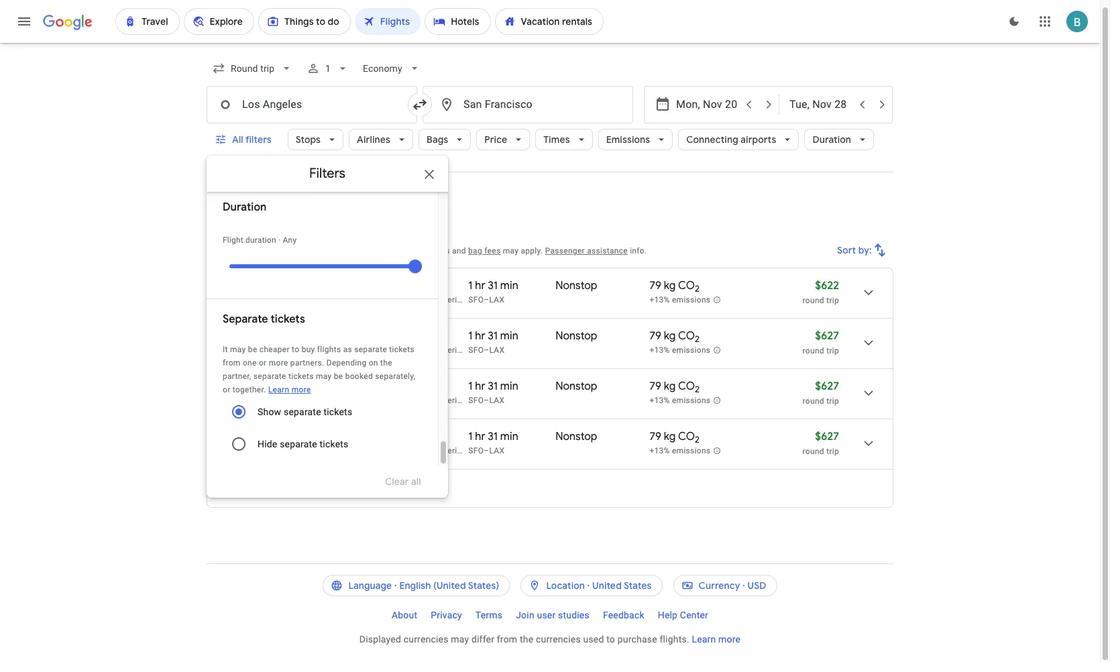 Task type: vqa. For each thing, say whether or not it's contained in the screenshot.
the 'Airlines' popup button
yes



Task type: describe. For each thing, give the bounding box(es) containing it.
2 for "nonstop flight." element for $627 text field at the right bottom of the page
[[695, 384, 700, 395]]

bags
[[427, 134, 448, 146]]

2 horizontal spatial to
[[607, 634, 615, 645]]

apply.
[[521, 246, 543, 256]]

operated by skywest airlines as american eagle for "nonstop flight." element for $622 text box
[[313, 295, 494, 305]]

all
[[232, 134, 243, 146]]

Arrival time: 11:27 AM. text field
[[320, 380, 362, 393]]

depending
[[327, 358, 367, 368]]

learn more
[[268, 385, 311, 395]]

privacy
[[431, 610, 462, 621]]

price button
[[477, 123, 530, 156]]

passenger assistance button
[[545, 246, 628, 256]]

round for $627 text box
[[803, 346, 825, 356]]

Return text field
[[790, 87, 852, 123]]

eagle for "nonstop flight." element related to 627 us dollars text box
[[473, 446, 494, 456]]

total duration 1 hr 31 min. element for "nonstop flight." element related to 627 us dollars text box
[[469, 430, 556, 446]]

join
[[516, 610, 535, 621]]

as for "nonstop flight." element for $627 text field at the right bottom of the page
[[424, 396, 433, 405]]

duration inside popup button
[[813, 134, 852, 146]]

emissions
[[606, 134, 650, 146]]

1 vertical spatial be
[[334, 372, 343, 381]]

min for "nonstop flight." element for $627 text field at the right bottom of the page
[[500, 380, 519, 393]]

Departure time: 9:56 AM. text field
[[269, 380, 309, 393]]

emissions for "nonstop flight." element for $622 text box
[[672, 295, 711, 305]]

flights.
[[660, 634, 690, 645]]

$627 for 2:14 pm – 3:45 pm
[[815, 430, 839, 444]]

terms link
[[469, 605, 509, 626]]

1 for "nonstop flight." element for $627 text field at the right bottom of the page
[[469, 380, 473, 393]]

as for "nonstop flight." element related to 627 us dollars text box
[[424, 446, 433, 456]]

lax for $627 text box's "nonstop flight." element
[[489, 346, 505, 355]]

any
[[283, 236, 297, 245]]

sort
[[838, 244, 857, 256]]

on
[[369, 358, 378, 368]]

hr for "nonstop flight." element for $622 text box
[[475, 279, 486, 293]]

operated by skywest airlines as american eagle for "nonstop flight." element related to 627 us dollars text box
[[313, 446, 494, 456]]

eagle for "nonstop flight." element for $622 text box
[[473, 295, 494, 305]]

9:56 am
[[269, 380, 309, 393]]

lax for "nonstop flight." element related to 627 us dollars text box
[[489, 446, 505, 456]]

+13% for "nonstop flight." element for $627 text field at the right bottom of the page
[[650, 396, 670, 405]]

include
[[232, 246, 260, 256]]

trip for 627 us dollars text box
[[827, 447, 839, 456]]

9:56 am – 11:27 am
[[269, 380, 362, 393]]

airlines for $627 text box
[[393, 346, 422, 355]]

emissions for "nonstop flight." element for $627 text field at the right bottom of the page
[[672, 396, 711, 405]]

operated for "nonstop flight." element for $622 text box
[[313, 295, 347, 305]]

choose
[[314, 191, 349, 203]]

flights inside it may be cheaper to buy flights as separate tickets from one or more partners. depending on the partner, separate tickets may be booked separately, or together.
[[317, 345, 341, 354]]

sfo for "nonstop flight." element for $622 text box
[[469, 295, 484, 305]]

nonstop for "nonstop flight." element for $627 text field at the right bottom of the page
[[556, 380, 598, 393]]

flight details. leaves san francisco international airport at 9:56 am on tuesday, november 28 and arrives at los angeles international airport at 11:27 am on tuesday, november 28. image
[[853, 377, 885, 409]]

1 button
[[301, 52, 355, 85]]

1 for "nonstop flight." element related to 627 us dollars text box
[[469, 430, 473, 444]]

1 hr 31 min sfo – lax for "nonstop flight." element related to 627 us dollars text box
[[469, 430, 519, 456]]

1 for $627 text box's "nonstop flight." element
[[469, 329, 473, 343]]

hide separate tickets
[[258, 439, 349, 450]]

required
[[262, 246, 293, 256]]

help center link
[[651, 605, 715, 626]]

displayed
[[360, 634, 401, 645]]

+13% for $627 text box's "nonstop flight." element
[[650, 346, 670, 355]]

emissions button
[[598, 123, 673, 156]]

passenger
[[545, 246, 585, 256]]

center
[[680, 610, 709, 621]]

it
[[223, 345, 228, 354]]

separate tickets option group
[[223, 396, 422, 460]]

user
[[537, 610, 556, 621]]

stops button
[[288, 123, 344, 156]]

$622 round trip
[[803, 279, 839, 305]]

together.
[[233, 385, 266, 395]]

charges
[[420, 246, 450, 256]]

bags button
[[419, 123, 471, 156]]

privacy link
[[424, 605, 469, 626]]

2 for "nonstop flight." element for $622 text box
[[695, 283, 700, 295]]

airports
[[741, 134, 777, 146]]

as for "nonstop flight." element for $622 text box
[[424, 295, 433, 305]]

learn inside search field
[[268, 385, 289, 395]]

it may be cheaper to buy flights as separate tickets from one or more partners. depending on the partner, separate tickets may be booked separately, or together.
[[223, 345, 416, 395]]

trip for $627 text field at the right bottom of the page
[[827, 397, 839, 406]]

skywest for $627 text box's "nonstop flight." element's total duration 1 hr 31 min. 'element'
[[360, 346, 391, 355]]

79 for $627 text box
[[650, 329, 662, 343]]

los
[[394, 191, 409, 203]]

627 US dollars text field
[[815, 380, 839, 393]]

34 more flights image
[[219, 472, 252, 505]]

taxes
[[295, 246, 315, 256]]

airlines for $627 text field at the right bottom of the page
[[393, 396, 422, 405]]

by:
[[859, 244, 872, 256]]

airlines button
[[349, 123, 413, 156]]

terms
[[476, 610, 503, 621]]

co for "nonstop flight." element for $622 text box
[[678, 279, 695, 293]]

operated for "nonstop flight." element related to 627 us dollars text box
[[313, 446, 347, 456]]

1 currencies from the left
[[404, 634, 449, 645]]

one
[[243, 358, 257, 368]]

feedback link
[[596, 605, 651, 626]]

0 horizontal spatial be
[[248, 345, 257, 354]]

hr for "nonstop flight." element for $627 text field at the right bottom of the page
[[475, 380, 486, 393]]

separate tickets
[[223, 313, 305, 326]]

co for "nonstop flight." element for $627 text field at the right bottom of the page
[[678, 380, 695, 393]]

11:27 am
[[320, 380, 362, 393]]

airlines inside popup button
[[357, 134, 391, 146]]

by for "nonstop flight." element for $622 text box
[[349, 295, 358, 305]]

min for "nonstop flight." element for $622 text box
[[500, 279, 519, 293]]

by for "nonstop flight." element related to 627 us dollars text box
[[349, 446, 358, 456]]

operated for "nonstop flight." element for $627 text field at the right bottom of the page
[[313, 396, 347, 405]]

learn more link for displayed currencies may differ from the currencies used to purchase flights.
[[692, 634, 741, 645]]

price
[[485, 134, 507, 146]]

connecting airports
[[687, 134, 777, 146]]

31 for "nonstop flight." element for $622 text box
[[488, 279, 498, 293]]

1 fees from the left
[[325, 246, 341, 256]]

may inside returning flights main content
[[503, 246, 519, 256]]

by for "nonstop flight." element for $627 text field at the right bottom of the page
[[349, 396, 358, 405]]

2:14 pm – 3:45 pm
[[269, 430, 357, 444]]

eagle for "nonstop flight." element for $627 text field at the right bottom of the page
[[473, 396, 494, 405]]

lax for "nonstop flight." element for $622 text box
[[489, 295, 505, 305]]

1 $627 round trip from the top
[[803, 329, 839, 356]]

and
[[452, 246, 466, 256]]

kg for "nonstop flight." element for $622 text box
[[664, 279, 676, 293]]

emissions for "nonstop flight." element related to 627 us dollars text box
[[672, 446, 711, 456]]

duration button
[[805, 123, 874, 156]]

buy
[[302, 345, 315, 354]]

total duration 1 hr 31 min. element for "nonstop flight." element for $627 text field at the right bottom of the page
[[469, 380, 556, 395]]

round for 627 us dollars text box
[[803, 447, 825, 456]]

cheaper
[[260, 345, 290, 354]]

nonstop flight. element for $622 text box
[[556, 279, 598, 295]]

79 kg co 2 for "nonstop flight." element for $622 text box
[[650, 279, 700, 295]]

1 horizontal spatial more
[[292, 385, 311, 395]]

2 for $627 text box's "nonstop flight." element
[[695, 334, 700, 345]]

booked
[[345, 372, 373, 381]]

– for $627 text box's "nonstop flight." element
[[484, 346, 489, 355]]

partners.
[[290, 358, 324, 368]]

show
[[258, 407, 281, 417]]

nonstop for "nonstop flight." element for $622 text box
[[556, 279, 598, 293]]

79 kg co 2 for "nonstop flight." element related to 627 us dollars text box
[[650, 430, 700, 446]]

1 horizontal spatial or
[[259, 358, 267, 368]]

help center
[[658, 610, 709, 621]]

min for $627 text box's "nonstop flight." element
[[500, 329, 519, 343]]

english (united states)
[[400, 580, 500, 592]]

partner,
[[223, 372, 251, 381]]

2:14 pm
[[269, 430, 306, 444]]

return
[[351, 191, 379, 203]]

2 fees from the left
[[485, 246, 501, 256]]

sort by: button
[[832, 234, 894, 266]]

trip for $627 text box
[[827, 346, 839, 356]]

about
[[392, 610, 418, 621]]

currency
[[699, 580, 741, 592]]

bag
[[468, 246, 482, 256]]

79 for $622 text box
[[650, 279, 662, 293]]

united
[[593, 580, 622, 592]]

sfo for "nonstop flight." element related to 627 us dollars text box
[[469, 446, 484, 456]]

1 $627 from the top
[[815, 329, 839, 343]]

prices
[[207, 246, 230, 256]]

to inside returning flights main content
[[382, 191, 391, 203]]

31 for "nonstop flight." element for $627 text field at the right bottom of the page
[[488, 380, 498, 393]]

round for $622 text box
[[803, 296, 825, 305]]

about link
[[385, 605, 424, 626]]

flight details. leaves san francisco international airport at 7:00 am on tuesday, november 28 and arrives at los angeles international airport at 8:31 am on tuesday, november 28. image
[[853, 327, 885, 359]]

states
[[624, 580, 652, 592]]

hr for "nonstop flight." element related to 627 us dollars text box
[[475, 430, 486, 444]]



Task type: locate. For each thing, give the bounding box(es) containing it.
2 $627 round trip from the top
[[803, 380, 839, 406]]

1 horizontal spatial currencies
[[536, 634, 581, 645]]

2 total duration 1 hr 31 min. element from the top
[[469, 329, 556, 345]]

prices include required taxes + fees for 1 adult. optional charges and bag fees may apply. passenger assistance
[[207, 246, 628, 256]]

2 vertical spatial to
[[607, 634, 615, 645]]

0 horizontal spatial to
[[292, 345, 300, 354]]

help
[[658, 610, 678, 621]]

from up partner,
[[223, 358, 241, 368]]

0 horizontal spatial learn
[[268, 385, 289, 395]]

Arrival time: 3:45 PM. text field
[[318, 430, 357, 444]]

0 vertical spatial $627
[[815, 329, 839, 343]]

3 eagle from the top
[[473, 396, 494, 405]]

4 nonstop flight. element from the top
[[556, 430, 598, 446]]

2 sfo from the top
[[469, 346, 484, 355]]

by
[[349, 295, 358, 305], [349, 346, 358, 355], [349, 396, 358, 405], [349, 446, 358, 456]]

$627 round trip for 11:27 am
[[803, 380, 839, 406]]

bag fees button
[[468, 246, 501, 256]]

2 31 from the top
[[488, 329, 498, 343]]

choose return to los angeles
[[314, 191, 448, 203]]

fees right bag at the top left of the page
[[485, 246, 501, 256]]

nonstop flight. element for $627 text box
[[556, 329, 598, 345]]

1 min from the top
[[500, 279, 519, 293]]

skywest for total duration 1 hr 31 min. 'element' corresponding to "nonstop flight." element for $622 text box
[[360, 295, 391, 305]]

flights up required
[[271, 225, 310, 242]]

airlines for 627 us dollars text box
[[393, 446, 422, 456]]

operated
[[313, 295, 347, 305], [313, 346, 347, 355], [313, 396, 347, 405], [313, 446, 347, 456]]

the
[[380, 358, 392, 368], [520, 634, 534, 645]]

0 horizontal spatial more
[[269, 358, 288, 368]]

by down the for
[[349, 295, 358, 305]]

1 vertical spatial $627
[[815, 380, 839, 393]]

as inside it may be cheaper to buy flights as separate tickets from one or more partners. depending on the partner, separate tickets may be booked separately, or together.
[[343, 345, 352, 354]]

flight details. leaves san francisco international airport at 12:24 pm on tuesday, november 28 and arrives at los angeles international airport at 1:55 pm on tuesday, november 28. image
[[853, 276, 885, 309]]

be up one
[[248, 345, 257, 354]]

kg for "nonstop flight." element related to 627 us dollars text box
[[664, 430, 676, 444]]

2 79 from the top
[[650, 329, 662, 343]]

4 1 hr 31 min sfo – lax from the top
[[469, 430, 519, 456]]

emissions
[[672, 295, 711, 305], [672, 346, 711, 355], [672, 396, 711, 405], [672, 446, 711, 456]]

none search field containing filters
[[207, 52, 894, 498]]

2 vertical spatial $627 round trip
[[803, 430, 839, 456]]

flight duration · any
[[223, 236, 297, 245]]

4 round from the top
[[803, 447, 825, 456]]

–
[[484, 295, 489, 305], [484, 346, 489, 355], [311, 380, 318, 393], [484, 396, 489, 405], [309, 430, 315, 444], [484, 446, 489, 456]]

1 skywest from the top
[[360, 295, 391, 305]]

sfo for $627 text box's "nonstop flight." element
[[469, 346, 484, 355]]

0 horizontal spatial duration
[[223, 201, 267, 214]]

skywest
[[360, 295, 391, 305], [360, 346, 391, 355], [360, 396, 391, 405], [360, 446, 391, 456]]

$627 round trip for 3:45 pm
[[803, 430, 839, 456]]

4 2 from the top
[[695, 434, 700, 446]]

lax
[[489, 295, 505, 305], [489, 346, 505, 355], [489, 396, 505, 405], [489, 446, 505, 456]]

1 2 from the top
[[695, 283, 700, 295]]

nonstop
[[556, 279, 598, 293], [556, 329, 598, 343], [556, 380, 598, 393], [556, 430, 598, 444]]

0 vertical spatial be
[[248, 345, 257, 354]]

trip down 627 us dollars text box
[[827, 447, 839, 456]]

1 79 kg co 2 from the top
[[650, 279, 700, 295]]

round down 627 us dollars text box
[[803, 447, 825, 456]]

$627 left flight details. leaves san francisco international airport at 2:14 pm on tuesday, november 28 and arrives at los angeles international airport at 3:45 pm on tuesday, november 28. icon on the right bottom
[[815, 430, 839, 444]]

$627 for 9:56 am – 11:27 am
[[815, 380, 839, 393]]

2 emissions from the top
[[672, 346, 711, 355]]

hr
[[475, 279, 486, 293], [475, 329, 486, 343], [475, 380, 486, 393], [475, 430, 486, 444]]

·
[[278, 236, 281, 245]]

duration
[[813, 134, 852, 146], [223, 201, 267, 214]]

3 by from the top
[[349, 396, 358, 405]]

angeles
[[411, 191, 448, 203]]

more
[[269, 358, 288, 368], [292, 385, 311, 395], [719, 634, 741, 645]]

or down partner,
[[223, 385, 231, 395]]

1 79 from the top
[[650, 279, 662, 293]]

0 vertical spatial or
[[259, 358, 267, 368]]

1 horizontal spatial learn more link
[[692, 634, 741, 645]]

language
[[349, 580, 392, 592]]

2 vertical spatial more
[[719, 634, 741, 645]]

main menu image
[[16, 13, 32, 30]]

$627 round trip left flight details. leaves san francisco international airport at 2:14 pm on tuesday, november 28 and arrives at los angeles international airport at 3:45 pm on tuesday, november 28. icon on the right bottom
[[803, 430, 839, 456]]

learn down center
[[692, 634, 716, 645]]

currencies
[[404, 634, 449, 645], [536, 634, 581, 645]]

leaves san francisco international airport at 9:56 am on tuesday, november 28 and arrives at los angeles international airport at 11:27 am on tuesday, november 28. element
[[269, 380, 362, 393]]

sort by:
[[838, 244, 872, 256]]

2 1 hr 31 min sfo – lax from the top
[[469, 329, 519, 355]]

3:45 pm
[[318, 430, 357, 444]]

None text field
[[207, 86, 417, 123], [423, 86, 633, 123], [207, 86, 417, 123], [423, 86, 633, 123]]

location
[[546, 580, 585, 592]]

trip for $622 text box
[[827, 296, 839, 305]]

2 operated from the top
[[313, 346, 347, 355]]

be down 'depending'
[[334, 372, 343, 381]]

3 31 from the top
[[488, 380, 498, 393]]

operated down arrival time: 11:27 am. text field
[[313, 396, 347, 405]]

None search field
[[207, 52, 894, 498]]

change appearance image
[[999, 5, 1031, 38]]

1 vertical spatial flights
[[317, 345, 341, 354]]

79 for 627 us dollars text box
[[650, 430, 662, 444]]

the down join
[[520, 634, 534, 645]]

2 +13% from the top
[[650, 346, 670, 355]]

1 horizontal spatial fees
[[485, 246, 501, 256]]

4 skywest from the top
[[360, 446, 391, 456]]

as for $627 text box's "nonstop flight." element
[[424, 346, 433, 355]]

all filters button
[[207, 123, 282, 156]]

join user studies
[[516, 610, 590, 621]]

1 operated by skywest airlines as american eagle from the top
[[313, 295, 494, 305]]

1 eagle from the top
[[473, 295, 494, 305]]

4 hr from the top
[[475, 430, 486, 444]]

flight details. leaves san francisco international airport at 2:14 pm on tuesday, november 28 and arrives at los angeles international airport at 3:45 pm on tuesday, november 28. image
[[853, 427, 885, 460]]

stops
[[296, 134, 321, 146]]

2 +13% emissions from the top
[[650, 346, 711, 355]]

4 total duration 1 hr 31 min. element from the top
[[469, 430, 556, 446]]

3 co from the top
[[678, 380, 695, 393]]

english
[[400, 580, 431, 592]]

2 eagle from the top
[[473, 346, 494, 355]]

emissions for $627 text box's "nonstop flight." element
[[672, 346, 711, 355]]

– for "nonstop flight." element for $622 text box
[[484, 295, 489, 305]]

1 vertical spatial or
[[223, 385, 231, 395]]

from
[[223, 358, 241, 368], [497, 634, 518, 645]]

by for $627 text box's "nonstop flight." element
[[349, 346, 358, 355]]

31 for "nonstop flight." element related to 627 us dollars text box
[[488, 430, 498, 444]]

total duration 1 hr 31 min. element for $627 text box's "nonstop flight." element
[[469, 329, 556, 345]]

from inside it may be cheaper to buy flights as separate tickets from one or more partners. depending on the partner, separate tickets may be booked separately, or together.
[[223, 358, 241, 368]]

$622
[[816, 279, 839, 293]]

3 trip from the top
[[827, 397, 839, 406]]

tickets
[[271, 313, 305, 326], [389, 345, 415, 354], [289, 372, 314, 381], [324, 407, 352, 417], [320, 439, 349, 450]]

1 hr 31 min sfo – lax for "nonstop flight." element for $622 text box
[[469, 279, 519, 305]]

2 min from the top
[[500, 329, 519, 343]]

3 $627 round trip from the top
[[803, 430, 839, 456]]

+13% for "nonstop flight." element related to 627 us dollars text box
[[650, 446, 670, 456]]

american
[[269, 295, 305, 305], [435, 295, 471, 305], [269, 346, 305, 355], [435, 346, 471, 355], [269, 396, 305, 405], [435, 396, 471, 405], [269, 446, 305, 456], [435, 446, 471, 456]]

0 vertical spatial the
[[380, 358, 392, 368]]

1 operated from the top
[[313, 295, 347, 305]]

3 min from the top
[[500, 380, 519, 393]]

3 79 kg co 2 from the top
[[650, 380, 700, 395]]

4 kg from the top
[[664, 430, 676, 444]]

1 vertical spatial duration
[[223, 201, 267, 214]]

learn more link
[[268, 385, 311, 395], [692, 634, 741, 645]]

kg for "nonstop flight." element for $627 text field at the right bottom of the page
[[664, 380, 676, 393]]

31 for $627 text box's "nonstop flight." element
[[488, 329, 498, 343]]

1 vertical spatial learn more link
[[692, 634, 741, 645]]

co for "nonstop flight." element related to 627 us dollars text box
[[678, 430, 695, 444]]

1 horizontal spatial the
[[520, 634, 534, 645]]

duration
[[246, 236, 276, 245]]

2 $627 from the top
[[815, 380, 839, 393]]

connecting airports button
[[679, 123, 799, 156]]

0 horizontal spatial or
[[223, 385, 231, 395]]

4 nonstop from the top
[[556, 430, 598, 444]]

4 +13% emissions from the top
[[650, 446, 711, 456]]

close dialog image
[[421, 166, 438, 183]]

3 nonstop flight. element from the top
[[556, 380, 598, 395]]

4 79 kg co 2 from the top
[[650, 430, 700, 446]]

operated by skywest airlines as american eagle for $627 text box's "nonstop flight." element
[[313, 346, 494, 355]]

adult.
[[363, 246, 384, 256]]

by down arrival time: 11:27 am. text field
[[349, 396, 358, 405]]

3 $627 from the top
[[815, 430, 839, 444]]

optional
[[386, 246, 418, 256]]

31
[[488, 279, 498, 293], [488, 329, 498, 343], [488, 380, 498, 393], [488, 430, 498, 444]]

times button
[[536, 123, 593, 156]]

+13% emissions for $627 text box
[[650, 346, 711, 355]]

swap origin and destination. image
[[412, 97, 428, 113]]

trip inside "$622 round trip"
[[827, 296, 839, 305]]

2 round from the top
[[803, 346, 825, 356]]

eagle for $627 text box's "nonstop flight." element
[[473, 346, 494, 355]]

hide
[[258, 439, 277, 450]]

3 2 from the top
[[695, 384, 700, 395]]

used
[[583, 634, 604, 645]]

learn up show on the left of the page
[[268, 385, 289, 395]]

2 trip from the top
[[827, 346, 839, 356]]

4 lax from the top
[[489, 446, 505, 456]]

separate
[[354, 345, 387, 354], [254, 372, 286, 381], [284, 407, 321, 417], [280, 439, 317, 450]]

show separate tickets
[[258, 407, 352, 417]]

to left los
[[382, 191, 391, 203]]

4 emissions from the top
[[672, 446, 711, 456]]

2 skywest from the top
[[360, 346, 391, 355]]

0 horizontal spatial from
[[223, 358, 241, 368]]

join user studies link
[[509, 605, 596, 626]]

1 lax from the top
[[489, 295, 505, 305]]

total duration 1 hr 31 min. element for "nonstop flight." element for $622 text box
[[469, 279, 556, 295]]

purchase
[[618, 634, 657, 645]]

operated by skywest airlines as american eagle for "nonstop flight." element for $627 text field at the right bottom of the page
[[313, 396, 494, 405]]

3 lax from the top
[[489, 396, 505, 405]]

3 operated from the top
[[313, 396, 347, 405]]

– for "nonstop flight." element for $627 text field at the right bottom of the page
[[484, 396, 489, 405]]

returning flights main content
[[207, 183, 894, 519]]

1 nonstop flight. element from the top
[[556, 279, 598, 295]]

79 kg co 2 for "nonstop flight." element for $627 text field at the right bottom of the page
[[650, 380, 700, 395]]

1 round from the top
[[803, 296, 825, 305]]

0 vertical spatial to
[[382, 191, 391, 203]]

4 operated from the top
[[313, 446, 347, 456]]

1 hr 31 min sfo – lax
[[469, 279, 519, 305], [469, 329, 519, 355], [469, 380, 519, 405], [469, 430, 519, 456]]

airlines for $622 text box
[[393, 295, 422, 305]]

2 hr from the top
[[475, 329, 486, 343]]

2 nonstop from the top
[[556, 329, 598, 343]]

4 sfo from the top
[[469, 446, 484, 456]]

nonstop for "nonstop flight." element related to 627 us dollars text box
[[556, 430, 598, 444]]

trip down $622
[[827, 296, 839, 305]]

1 +13% from the top
[[650, 295, 670, 305]]

currencies down privacy link
[[404, 634, 449, 645]]

1 vertical spatial learn
[[692, 634, 716, 645]]

1 kg from the top
[[664, 279, 676, 293]]

by up 'depending'
[[349, 346, 358, 355]]

feedback
[[603, 610, 645, 621]]

for
[[343, 246, 354, 256]]

622 US dollars text field
[[816, 279, 839, 293]]

2
[[695, 283, 700, 295], [695, 334, 700, 345], [695, 384, 700, 395], [695, 434, 700, 446]]

0 horizontal spatial currencies
[[404, 634, 449, 645]]

operated down +
[[313, 295, 347, 305]]

(united
[[434, 580, 466, 592]]

duration up returning
[[223, 201, 267, 214]]

3 kg from the top
[[664, 380, 676, 393]]

2 for "nonstop flight." element related to 627 us dollars text box
[[695, 434, 700, 446]]

operated down 3:45 pm
[[313, 446, 347, 456]]

kg
[[664, 279, 676, 293], [664, 329, 676, 343], [664, 380, 676, 393], [664, 430, 676, 444]]

round down $622
[[803, 296, 825, 305]]

all filters
[[232, 134, 272, 146]]

0 vertical spatial learn more link
[[268, 385, 311, 395]]

2 by from the top
[[349, 346, 358, 355]]

$627
[[815, 329, 839, 343], [815, 380, 839, 393], [815, 430, 839, 444]]

0 horizontal spatial learn more link
[[268, 385, 311, 395]]

3 +13% emissions from the top
[[650, 396, 711, 405]]

more inside it may be cheaper to buy flights as separate tickets from one or more partners. depending on the partner, separate tickets may be booked separately, or together.
[[269, 358, 288, 368]]

4 by from the top
[[349, 446, 358, 456]]

separate
[[223, 313, 268, 326]]

to left buy on the left of the page
[[292, 345, 300, 354]]

2 2 from the top
[[695, 334, 700, 345]]

$627 round trip
[[803, 329, 839, 356], [803, 380, 839, 406], [803, 430, 839, 456]]

airlines
[[357, 134, 391, 146], [393, 295, 422, 305], [393, 346, 422, 355], [393, 396, 422, 405], [393, 446, 422, 456]]

fees
[[325, 246, 341, 256], [485, 246, 501, 256]]

$627 left flight details. leaves san francisco international airport at 9:56 am on tuesday, november 28 and arrives at los angeles international airport at 11:27 am on tuesday, november 28. image
[[815, 380, 839, 393]]

+13% emissions for $627 text field at the right bottom of the page
[[650, 396, 711, 405]]

the inside it may be cheaper to buy flights as separate tickets from one or more partners. depending on the partner, separate tickets may be booked separately, or together.
[[380, 358, 392, 368]]

+13% for "nonstop flight." element for $622 text box
[[650, 295, 670, 305]]

flights inside main content
[[271, 225, 310, 242]]

1 vertical spatial the
[[520, 634, 534, 645]]

nonstop flight. element for $627 text field at the right bottom of the page
[[556, 380, 598, 395]]

round for $627 text field at the right bottom of the page
[[803, 397, 825, 406]]

$627 round trip up 627 us dollars text box
[[803, 380, 839, 406]]

min for "nonstop flight." element related to 627 us dollars text box
[[500, 430, 519, 444]]

separately,
[[375, 372, 416, 381]]

round down $627 text field at the right bottom of the page
[[803, 397, 825, 406]]

2 co from the top
[[678, 329, 695, 343]]

0 vertical spatial flights
[[271, 225, 310, 242]]

0 vertical spatial duration
[[813, 134, 852, 146]]

trip down $627 text box
[[827, 346, 839, 356]]

3 79 from the top
[[650, 380, 662, 393]]

operated for $627 text box's "nonstop flight." element
[[313, 346, 347, 355]]

1 horizontal spatial from
[[497, 634, 518, 645]]

flight
[[223, 236, 244, 245]]

1 vertical spatial from
[[497, 634, 518, 645]]

learn more link inside search field
[[268, 385, 311, 395]]

0 vertical spatial from
[[223, 358, 241, 368]]

1 horizontal spatial learn
[[692, 634, 716, 645]]

1 hr 31 min sfo – lax for $627 text box's "nonstop flight." element
[[469, 329, 519, 355]]

filters
[[309, 165, 346, 182]]

hr for $627 text box's "nonstop flight." element
[[475, 329, 486, 343]]

learn more link for it may be cheaper to buy flights as separate tickets from one or more partners. depending on the partner, separate tickets may be booked separately, or together.
[[268, 385, 311, 395]]

4 eagle from the top
[[473, 446, 494, 456]]

2 kg from the top
[[664, 329, 676, 343]]

627 US dollars text field
[[815, 430, 839, 444]]

1 nonstop from the top
[[556, 279, 598, 293]]

2 79 kg co 2 from the top
[[650, 329, 700, 345]]

79 for $627 text field at the right bottom of the page
[[650, 380, 662, 393]]

or right one
[[259, 358, 267, 368]]

round inside "$622 round trip"
[[803, 296, 825, 305]]

total duration 1 hr 31 min. element
[[469, 279, 556, 295], [469, 329, 556, 345], [469, 380, 556, 395], [469, 430, 556, 446]]

3 skywest from the top
[[360, 396, 391, 405]]

2 vertical spatial $627
[[815, 430, 839, 444]]

currencies down join user studies on the bottom of the page
[[536, 634, 581, 645]]

4 operated by skywest airlines as american eagle from the top
[[313, 446, 494, 456]]

sfo for "nonstop flight." element for $627 text field at the right bottom of the page
[[469, 396, 484, 405]]

min
[[500, 279, 519, 293], [500, 329, 519, 343], [500, 380, 519, 393], [500, 430, 519, 444]]

4 min from the top
[[500, 430, 519, 444]]

3 emissions from the top
[[672, 396, 711, 405]]

4 +13% from the top
[[650, 446, 670, 456]]

1 vertical spatial to
[[292, 345, 300, 354]]

kg for $627 text box's "nonstop flight." element
[[664, 329, 676, 343]]

1 hr from the top
[[475, 279, 486, 293]]

to inside it may be cheaper to buy flights as separate tickets from one or more partners. depending on the partner, separate tickets may be booked separately, or together.
[[292, 345, 300, 354]]

1 +13% emissions from the top
[[650, 295, 711, 305]]

1 vertical spatial $627 round trip
[[803, 380, 839, 406]]

1 by from the top
[[349, 295, 358, 305]]

0 horizontal spatial fees
[[325, 246, 341, 256]]

1 vertical spatial more
[[292, 385, 311, 395]]

4 trip from the top
[[827, 447, 839, 456]]

co for $627 text box's "nonstop flight." element
[[678, 329, 695, 343]]

0 horizontal spatial the
[[380, 358, 392, 368]]

2 horizontal spatial more
[[719, 634, 741, 645]]

Departure time: 2:14 PM. text field
[[269, 430, 306, 444]]

from right "differ"
[[497, 634, 518, 645]]

1 horizontal spatial duration
[[813, 134, 852, 146]]

0 horizontal spatial flights
[[271, 225, 310, 242]]

co
[[678, 279, 695, 293], [678, 329, 695, 343], [678, 380, 695, 393], [678, 430, 695, 444]]

3 hr from the top
[[475, 380, 486, 393]]

1 hr 31 min sfo – lax for "nonstop flight." element for $627 text field at the right bottom of the page
[[469, 380, 519, 405]]

nonstop flight. element
[[556, 279, 598, 295], [556, 329, 598, 345], [556, 380, 598, 395], [556, 430, 598, 446]]

nonstop flight. element for 627 us dollars text box
[[556, 430, 598, 446]]

1 horizontal spatial to
[[382, 191, 391, 203]]

79 kg co 2 for $627 text box's "nonstop flight." element
[[650, 329, 700, 345]]

2 currencies from the left
[[536, 634, 581, 645]]

2 operated by skywest airlines as american eagle from the top
[[313, 346, 494, 355]]

or
[[259, 358, 267, 368], [223, 385, 231, 395]]

duration down the return text field
[[813, 134, 852, 146]]

1 sfo from the top
[[469, 295, 484, 305]]

None field
[[207, 56, 299, 81], [358, 56, 427, 81], [207, 56, 299, 81], [358, 56, 427, 81]]

to right used
[[607, 634, 615, 645]]

1 horizontal spatial be
[[334, 372, 343, 381]]

displayed currencies may differ from the currencies used to purchase flights. learn more
[[360, 634, 741, 645]]

round down $627 text box
[[803, 346, 825, 356]]

3 total duration 1 hr 31 min. element from the top
[[469, 380, 556, 395]]

times
[[544, 134, 570, 146]]

1 total duration 1 hr 31 min. element from the top
[[469, 279, 556, 295]]

fees right +
[[325, 246, 341, 256]]

3 round from the top
[[803, 397, 825, 406]]

+13% emissions for 627 us dollars text box
[[650, 446, 711, 456]]

627 US dollars text field
[[815, 329, 839, 343]]

trip down $627 text field at the right bottom of the page
[[827, 397, 839, 406]]

leaves san francisco international airport at 2:14 pm on tuesday, november 28 and arrives at los angeles international airport at 3:45 pm on tuesday, november 28. element
[[269, 430, 357, 444]]

$627 left flight details. leaves san francisco international airport at 7:00 am on tuesday, november 28 and arrives at los angeles international airport at 8:31 am on tuesday, november 28. image
[[815, 329, 839, 343]]

2 lax from the top
[[489, 346, 505, 355]]

0 vertical spatial learn
[[268, 385, 289, 395]]

1 horizontal spatial flights
[[317, 345, 341, 354]]

4 79 from the top
[[650, 430, 662, 444]]

1 31 from the top
[[488, 279, 498, 293]]

Departure text field
[[676, 87, 738, 123]]

0 vertical spatial more
[[269, 358, 288, 368]]

the right on
[[380, 358, 392, 368]]

3 operated by skywest airlines as american eagle from the top
[[313, 396, 494, 405]]

1 inside popup button
[[326, 63, 331, 74]]

2 nonstop flight. element from the top
[[556, 329, 598, 345]]

4 co from the top
[[678, 430, 695, 444]]

studies
[[558, 610, 590, 621]]

connecting
[[687, 134, 739, 146]]

by down 3:45 pm
[[349, 446, 358, 456]]

skywest for total duration 1 hr 31 min. 'element' related to "nonstop flight." element related to 627 us dollars text box
[[360, 446, 391, 456]]

operated up 'depending'
[[313, 346, 347, 355]]

+13% emissions
[[650, 295, 711, 305], [650, 346, 711, 355], [650, 396, 711, 405], [650, 446, 711, 456]]

4 31 from the top
[[488, 430, 498, 444]]

– for "nonstop flight." element related to 627 us dollars text box
[[484, 446, 489, 456]]

lax for "nonstop flight." element for $627 text field at the right bottom of the page
[[489, 396, 505, 405]]

+13% emissions for $622 text box
[[650, 295, 711, 305]]

1 co from the top
[[678, 279, 695, 293]]

$627 round trip up $627 text field at the right bottom of the page
[[803, 329, 839, 356]]

0 vertical spatial $627 round trip
[[803, 329, 839, 356]]

1 emissions from the top
[[672, 295, 711, 305]]

1 1 hr 31 min sfo – lax from the top
[[469, 279, 519, 305]]

flights right buy on the left of the page
[[317, 345, 341, 354]]

operated by skywest airlines as american eagle
[[313, 295, 494, 305], [313, 346, 494, 355], [313, 396, 494, 405], [313, 446, 494, 456]]

filters
[[246, 134, 272, 146]]



